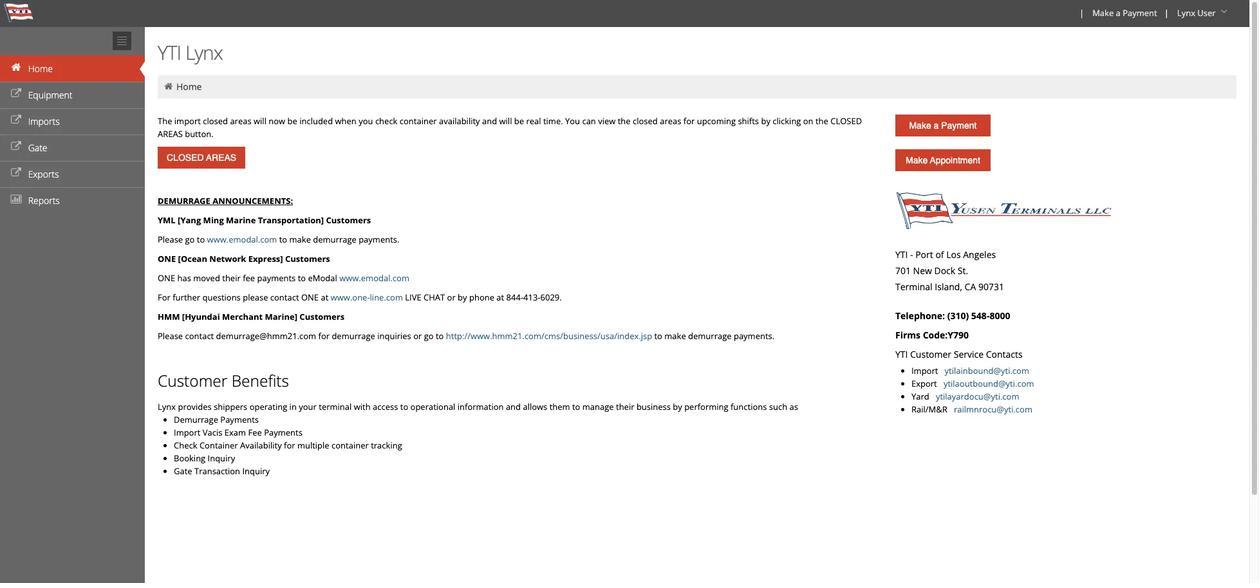 Task type: locate. For each thing, give the bounding box(es) containing it.
demurrage
[[158, 195, 211, 207]]

multiple
[[298, 440, 330, 451]]

0 horizontal spatial closed
[[203, 115, 228, 127]]

bar chart image
[[10, 195, 23, 204]]

customers right 'transportation]'
[[326, 214, 371, 226]]

customers for one [ocean network express] customers
[[285, 253, 330, 265]]

please for please contact demurrage@hmm21.com for demurrage inquiries or go to
[[158, 330, 183, 342]]

operational
[[411, 401, 456, 413]]

2 will from the left
[[499, 115, 512, 127]]

import
[[912, 365, 939, 377], [174, 427, 201, 439]]

one down emodal on the left of the page
[[301, 292, 319, 303]]

2 the from the left
[[816, 115, 829, 127]]

0 horizontal spatial lynx
[[158, 401, 176, 413]]

lynx inside "lynx provides shippers operating in your terminal with access to operational information and allows them to manage their business by performing functions such as demurrage payments import vacis exam fee payments check container availability for multiple container tracking booking inquiry gate transaction inquiry"
[[158, 401, 176, 413]]

home link down yti lynx
[[176, 81, 202, 93]]

for left multiple at the left
[[284, 440, 295, 451]]

6029.
[[541, 292, 562, 303]]

for
[[684, 115, 695, 127], [319, 330, 330, 342], [284, 440, 295, 451]]

None submit
[[158, 147, 246, 169]]

www.emodal.com link for one has moved their fee payments to emodal www.emodal.com
[[340, 272, 410, 284]]

home link up equipment
[[0, 55, 145, 82]]

for inside "lynx provides shippers operating in your terminal with access to operational information and allows them to manage their business by performing functions such as demurrage payments import vacis exam fee payments check container availability for multiple container tracking booking inquiry gate transaction inquiry"
[[284, 440, 295, 451]]

check
[[174, 440, 197, 451]]

yti for yti lynx
[[158, 39, 181, 66]]

customers up emodal on the left of the page
[[285, 253, 330, 265]]

payment up appointment
[[942, 120, 977, 131]]

one for one [ocean network express] customers
[[158, 253, 176, 265]]

1 horizontal spatial import
[[912, 365, 939, 377]]

contact
[[270, 292, 299, 303], [185, 330, 214, 342]]

appointment
[[931, 155, 981, 166]]

2 be from the left
[[514, 115, 524, 127]]

go
[[185, 234, 195, 245], [424, 330, 434, 342]]

will left the real
[[499, 115, 512, 127]]

go down [yang
[[185, 234, 195, 245]]

customer benefits
[[158, 370, 289, 392]]

1 vertical spatial go
[[424, 330, 434, 342]]

at left '844-'
[[497, 292, 504, 303]]

external link image inside exports link
[[10, 169, 23, 178]]

0 vertical spatial inquiry
[[208, 453, 235, 464]]

your
[[299, 401, 317, 413]]

import up check
[[174, 427, 201, 439]]

1 vertical spatial make
[[665, 330, 686, 342]]

1 vertical spatial container
[[332, 440, 369, 451]]

demurrage@hmm21.com
[[216, 330, 316, 342]]

0 horizontal spatial or
[[414, 330, 422, 342]]

0 vertical spatial please
[[158, 234, 183, 245]]

has
[[177, 272, 191, 284]]

external link image inside imports link
[[10, 116, 23, 125]]

please down yml
[[158, 234, 183, 245]]

1 vertical spatial home image
[[163, 82, 174, 91]]

gate inside "lynx provides shippers operating in your terminal with access to operational information and allows them to manage their business by performing functions such as demurrage payments import vacis exam fee payments check container availability for multiple container tracking booking inquiry gate transaction inquiry"
[[174, 466, 192, 477]]

1 horizontal spatial container
[[400, 115, 437, 127]]

their right 'manage'
[[616, 401, 635, 413]]

inquiry down availability on the left bottom
[[242, 466, 270, 477]]

demurrage announcements:
[[158, 195, 293, 207]]

one [ocean network express] customers
[[158, 253, 330, 265]]

1 vertical spatial customer
[[158, 370, 228, 392]]

closed right view
[[633, 115, 658, 127]]

0 horizontal spatial by
[[458, 292, 467, 303]]

customers down www.one- on the left of the page
[[300, 311, 345, 323]]

reports
[[28, 195, 60, 207]]

chat
[[424, 292, 445, 303]]

for left the upcoming
[[684, 115, 695, 127]]

0 vertical spatial payments.
[[359, 234, 400, 245]]

1 vertical spatial www.emodal.com link
[[340, 272, 410, 284]]

yml
[[158, 214, 176, 226]]

1 horizontal spatial home image
[[163, 82, 174, 91]]

lynx for provides
[[158, 401, 176, 413]]

www.emodal.com down marine
[[207, 234, 277, 245]]

payments up the exam
[[220, 414, 259, 426]]

[hyundai
[[182, 311, 220, 323]]

their inside "lynx provides shippers operating in your terminal with access to operational information and allows them to manage their business by performing functions such as demurrage payments import vacis exam fee payments check container availability for multiple container tracking booking inquiry gate transaction inquiry"
[[616, 401, 635, 413]]

go right inquiries
[[424, 330, 434, 342]]

1 horizontal spatial will
[[499, 115, 512, 127]]

yti inside the yti - port of los angeles 701 new dock st. terminal island, ca 90731
[[896, 249, 908, 261]]

www.one-
[[331, 292, 370, 303]]

inquiries
[[378, 330, 411, 342]]

1 the from the left
[[618, 115, 631, 127]]

equipment
[[28, 89, 72, 101]]

1 horizontal spatial home
[[176, 81, 202, 93]]

1 horizontal spatial by
[[673, 401, 683, 413]]

1 | from the left
[[1080, 7, 1085, 19]]

customer down firms code:y790
[[911, 348, 952, 361]]

please down hmm
[[158, 330, 183, 342]]

1 vertical spatial a
[[934, 120, 939, 131]]

ytilaoutbound@yti.com link
[[944, 378, 1035, 390]]

0 horizontal spatial a
[[934, 120, 939, 131]]

0 horizontal spatial will
[[254, 115, 267, 127]]

0 vertical spatial go
[[185, 234, 195, 245]]

3 external link image from the top
[[10, 169, 23, 178]]

0 horizontal spatial and
[[482, 115, 497, 127]]

0 vertical spatial import
[[912, 365, 939, 377]]

yti customer service contacts import ytilainbound@yti.com export ytilaoutbound@yti.com yard ytilayardocu@yti.com rail/m&r railmnrocu@yti.com
[[896, 348, 1035, 415]]

1 vertical spatial home
[[176, 81, 202, 93]]

1 horizontal spatial customer
[[911, 348, 952, 361]]

now
[[269, 115, 285, 127]]

shippers
[[214, 401, 248, 413]]

0 horizontal spatial payment
[[942, 120, 977, 131]]

0 vertical spatial customer
[[911, 348, 952, 361]]

external link image left equipment
[[10, 90, 23, 99]]

to
[[197, 234, 205, 245], [279, 234, 287, 245], [298, 272, 306, 284], [436, 330, 444, 342], [655, 330, 663, 342], [400, 401, 408, 413], [573, 401, 581, 413]]

customer inside yti customer service contacts import ytilainbound@yti.com export ytilaoutbound@yti.com yard ytilayardocu@yti.com rail/m&r railmnrocu@yti.com
[[911, 348, 952, 361]]

0 horizontal spatial payments
[[220, 414, 259, 426]]

home image
[[10, 63, 23, 72], [163, 82, 174, 91]]

1 horizontal spatial payments
[[264, 427, 303, 439]]

90731
[[979, 281, 1005, 293]]

such
[[770, 401, 788, 413]]

1 horizontal spatial and
[[506, 401, 521, 413]]

1 horizontal spatial for
[[319, 330, 330, 342]]

ytilayardocu@yti.com link
[[936, 391, 1020, 403]]

payment left lynx user
[[1123, 7, 1158, 19]]

lynx
[[1178, 7, 1196, 19], [185, 39, 223, 66], [158, 401, 176, 413]]

0 horizontal spatial container
[[332, 440, 369, 451]]

tracking
[[371, 440, 402, 451]]

by right shifts
[[762, 115, 771, 127]]

[ocean
[[178, 253, 207, 265]]

and inside "lynx provides shippers operating in your terminal with access to operational information and allows them to manage their business by performing functions such as demurrage payments import vacis exam fee payments check container availability for multiple container tracking booking inquiry gate transaction inquiry"
[[506, 401, 521, 413]]

dock
[[935, 265, 956, 277]]

merchant
[[222, 311, 263, 323]]

import inside yti customer service contacts import ytilainbound@yti.com export ytilaoutbound@yti.com yard ytilayardocu@yti.com rail/m&r railmnrocu@yti.com
[[912, 365, 939, 377]]

1 vertical spatial yti
[[896, 249, 908, 261]]

0 horizontal spatial go
[[185, 234, 195, 245]]

1 horizontal spatial areas
[[660, 115, 682, 127]]

0 vertical spatial home
[[28, 62, 53, 75]]

1 horizontal spatial go
[[424, 330, 434, 342]]

2 horizontal spatial by
[[762, 115, 771, 127]]

2 vertical spatial by
[[673, 401, 683, 413]]

be left the real
[[514, 115, 524, 127]]

0 vertical spatial by
[[762, 115, 771, 127]]

one left [ocean
[[158, 253, 176, 265]]

1 horizontal spatial home link
[[176, 81, 202, 93]]

1 horizontal spatial their
[[616, 401, 635, 413]]

will left "now"
[[254, 115, 267, 127]]

you
[[565, 115, 580, 127]]

home image up the
[[163, 82, 174, 91]]

2 horizontal spatial lynx
[[1178, 7, 1196, 19]]

www.emodal.com up 'www.one-line.com' link
[[340, 272, 410, 284]]

import
[[174, 115, 201, 127]]

1 vertical spatial payments.
[[734, 330, 775, 342]]

0 horizontal spatial home link
[[0, 55, 145, 82]]

1 vertical spatial lynx
[[185, 39, 223, 66]]

2 please from the top
[[158, 330, 183, 342]]

clicking
[[773, 115, 802, 127]]

moved
[[193, 272, 220, 284]]

by left phone
[[458, 292, 467, 303]]

import inside "lynx provides shippers operating in your terminal with access to operational information and allows them to manage their business by performing functions such as demurrage payments import vacis exam fee payments check container availability for multiple container tracking booking inquiry gate transaction inquiry"
[[174, 427, 201, 439]]

www.emodal.com link down marine
[[207, 234, 277, 245]]

payments up availability on the left bottom
[[264, 427, 303, 439]]

button.
[[185, 128, 214, 140]]

1 vertical spatial www.emodal.com
[[340, 272, 410, 284]]

1 horizontal spatial inquiry
[[242, 466, 270, 477]]

areas left the upcoming
[[660, 115, 682, 127]]

in
[[290, 401, 297, 413]]

one left has at the left of page
[[158, 272, 175, 284]]

2 external link image from the top
[[10, 116, 23, 125]]

home image up 'equipment' link
[[10, 63, 23, 72]]

1 vertical spatial import
[[174, 427, 201, 439]]

ming
[[203, 214, 224, 226]]

0 vertical spatial or
[[447, 292, 456, 303]]

when
[[335, 115, 357, 127]]

container
[[400, 115, 437, 127], [332, 440, 369, 451]]

-
[[911, 249, 914, 261]]

inquiry down container on the bottom of page
[[208, 453, 235, 464]]

www.emodal.com
[[207, 234, 277, 245], [340, 272, 410, 284]]

export
[[912, 378, 938, 390]]

0 horizontal spatial make a payment link
[[896, 115, 991, 137]]

0 vertical spatial lynx
[[1178, 7, 1196, 19]]

be right "now"
[[288, 115, 297, 127]]

and right availability
[[482, 115, 497, 127]]

1 horizontal spatial |
[[1165, 7, 1170, 19]]

customer
[[911, 348, 952, 361], [158, 370, 228, 392]]

their left the fee
[[222, 272, 241, 284]]

1 vertical spatial gate
[[174, 466, 192, 477]]

1 vertical spatial customers
[[285, 253, 330, 265]]

www.emodal.com link up 'www.one-line.com' link
[[340, 272, 410, 284]]

information
[[458, 401, 504, 413]]

the right on
[[816, 115, 829, 127]]

2 vertical spatial yti
[[896, 348, 908, 361]]

for
[[158, 292, 171, 303]]

0 vertical spatial www.emodal.com link
[[207, 234, 277, 245]]

0 horizontal spatial the
[[618, 115, 631, 127]]

external link image for equipment
[[10, 90, 23, 99]]

0 vertical spatial external link image
[[10, 90, 23, 99]]

the right view
[[618, 115, 631, 127]]

container left tracking
[[332, 440, 369, 451]]

external link image up external link image
[[10, 116, 23, 125]]

payments.
[[359, 234, 400, 245], [734, 330, 775, 342]]

lynx for user
[[1178, 7, 1196, 19]]

please contact demurrage@hmm21.com for demurrage inquiries or go to http://www.hmm21.com/cms/business/usa/index.jsp to make demurrage payments.
[[158, 330, 775, 342]]

home down yti lynx
[[176, 81, 202, 93]]

1 horizontal spatial the
[[816, 115, 829, 127]]

0 horizontal spatial make
[[290, 234, 311, 245]]

the
[[158, 115, 172, 127]]

external link image up bar chart image
[[10, 169, 23, 178]]

or right inquiries
[[414, 330, 422, 342]]

0 horizontal spatial gate
[[28, 142, 47, 154]]

yti for yti - port of los angeles 701 new dock st. terminal island, ca 90731
[[896, 249, 908, 261]]

1 horizontal spatial lynx
[[185, 39, 223, 66]]

express]
[[248, 253, 283, 265]]

1 will from the left
[[254, 115, 267, 127]]

and
[[482, 115, 497, 127], [506, 401, 521, 413]]

access
[[373, 401, 398, 413]]

yti inside yti customer service contacts import ytilainbound@yti.com export ytilaoutbound@yti.com yard ytilayardocu@yti.com rail/m&r railmnrocu@yti.com
[[896, 348, 908, 361]]

0 vertical spatial make a payment link
[[1087, 0, 1162, 27]]

0 horizontal spatial www.emodal.com link
[[207, 234, 277, 245]]

1 horizontal spatial be
[[514, 115, 524, 127]]

http://www.hmm21.com/cms/business/usa/index.jsp
[[446, 330, 653, 342]]

external link image inside 'equipment' link
[[10, 90, 23, 99]]

1 vertical spatial payments
[[264, 427, 303, 439]]

gate down 'booking'
[[174, 466, 192, 477]]

customer up provides
[[158, 370, 228, 392]]

2 vertical spatial customers
[[300, 311, 345, 323]]

performing
[[685, 401, 729, 413]]

angle down image
[[1219, 7, 1231, 16]]

0 vertical spatial for
[[684, 115, 695, 127]]

gate right external link image
[[28, 142, 47, 154]]

make a payment
[[1093, 7, 1158, 19], [910, 120, 977, 131]]

live
[[405, 292, 422, 303]]

closed up button.
[[203, 115, 228, 127]]

1 horizontal spatial closed
[[633, 115, 658, 127]]

0 vertical spatial one
[[158, 253, 176, 265]]

0 vertical spatial home image
[[10, 63, 23, 72]]

2 vertical spatial for
[[284, 440, 295, 451]]

or
[[447, 292, 456, 303], [414, 330, 422, 342]]

1 external link image from the top
[[10, 90, 23, 99]]

demurrage
[[313, 234, 357, 245], [332, 330, 375, 342], [689, 330, 732, 342]]

angeles
[[964, 249, 997, 261]]

0 horizontal spatial www.emodal.com
[[207, 234, 277, 245]]

contact down one has moved their fee payments to emodal www.emodal.com at top
[[270, 292, 299, 303]]

by inside "lynx provides shippers operating in your terminal with access to operational information and allows them to manage their business by performing functions such as demurrage payments import vacis exam fee payments check container availability for multiple container tracking booking inquiry gate transaction inquiry"
[[673, 401, 683, 413]]

2 horizontal spatial for
[[684, 115, 695, 127]]

customers for hmm [hyundai merchant marine] customers
[[300, 311, 345, 323]]

code:y790
[[923, 329, 969, 341]]

make
[[1093, 7, 1114, 19], [910, 120, 932, 131], [906, 155, 928, 166]]

0 vertical spatial and
[[482, 115, 497, 127]]

home up equipment
[[28, 62, 53, 75]]

included
[[300, 115, 333, 127]]

1 vertical spatial payment
[[942, 120, 977, 131]]

1 be from the left
[[288, 115, 297, 127]]

0 horizontal spatial at
[[321, 292, 329, 303]]

1 at from the left
[[321, 292, 329, 303]]

import up 'export'
[[912, 365, 939, 377]]

external link image
[[10, 90, 23, 99], [10, 116, 23, 125], [10, 169, 23, 178]]

1 vertical spatial please
[[158, 330, 183, 342]]

or right chat
[[447, 292, 456, 303]]

1 vertical spatial make a payment link
[[896, 115, 991, 137]]

1 horizontal spatial gate
[[174, 466, 192, 477]]

areas left "now"
[[230, 115, 252, 127]]

and left the allows
[[506, 401, 521, 413]]

payment
[[1123, 7, 1158, 19], [942, 120, 977, 131]]

external link image for imports
[[10, 116, 23, 125]]

business
[[637, 401, 671, 413]]

questions
[[203, 292, 241, 303]]

1 horizontal spatial contact
[[270, 292, 299, 303]]

one for one has moved their fee payments to emodal www.emodal.com
[[158, 272, 175, 284]]

container right check
[[400, 115, 437, 127]]

at down emodal on the left of the page
[[321, 292, 329, 303]]

1 please from the top
[[158, 234, 183, 245]]

contacts
[[987, 348, 1023, 361]]

provides
[[178, 401, 212, 413]]

413-
[[524, 292, 541, 303]]

1 horizontal spatial www.emodal.com
[[340, 272, 410, 284]]

1 horizontal spatial payment
[[1123, 7, 1158, 19]]

1 vertical spatial and
[[506, 401, 521, 413]]

contact down [hyundai
[[185, 330, 214, 342]]

demurrage
[[174, 414, 218, 426]]

1 horizontal spatial payments.
[[734, 330, 775, 342]]

by right business
[[673, 401, 683, 413]]

0 horizontal spatial payments.
[[359, 234, 400, 245]]

1 vertical spatial or
[[414, 330, 422, 342]]

imports link
[[0, 108, 145, 135]]

0 vertical spatial yti
[[158, 39, 181, 66]]

for down for further questions please contact one at www.one-line.com live chat or by phone at 844-413-6029.
[[319, 330, 330, 342]]



Task type: describe. For each thing, give the bounding box(es) containing it.
external link image
[[10, 142, 23, 151]]

container inside 'the import closed areas will now be included when you check container availability and will be real time.  you can view the closed areas for upcoming shifts by clicking on the closed areas button.'
[[400, 115, 437, 127]]

1 horizontal spatial a
[[1117, 7, 1121, 19]]

container inside "lynx provides shippers operating in your terminal with access to operational information and allows them to manage their business by performing functions such as demurrage payments import vacis exam fee payments check container availability for multiple container tracking booking inquiry gate transaction inquiry"
[[332, 440, 369, 451]]

service
[[954, 348, 984, 361]]

0 vertical spatial customers
[[326, 214, 371, 226]]

2 | from the left
[[1165, 7, 1170, 19]]

by inside 'the import closed areas will now be included when you check container availability and will be real time.  you can view the closed areas for upcoming shifts by clicking on the closed areas button.'
[[762, 115, 771, 127]]

lynx user
[[1178, 7, 1216, 19]]

marine
[[226, 214, 256, 226]]

8000
[[990, 310, 1011, 322]]

2 vertical spatial one
[[301, 292, 319, 303]]

container
[[200, 440, 238, 451]]

1 vertical spatial make
[[910, 120, 932, 131]]

ytilaoutbound@yti.com
[[944, 378, 1035, 390]]

real
[[526, 115, 541, 127]]

gate link
[[0, 135, 145, 161]]

allows
[[523, 401, 548, 413]]

http://www.hmm21.com/cms/business/usa/index.jsp link
[[446, 330, 653, 342]]

0 horizontal spatial their
[[222, 272, 241, 284]]

1 vertical spatial by
[[458, 292, 467, 303]]

them
[[550, 401, 570, 413]]

firms code:y790
[[896, 329, 969, 341]]

0 vertical spatial payments
[[220, 414, 259, 426]]

you
[[359, 115, 373, 127]]

make appointment link
[[896, 149, 991, 171]]

imports
[[28, 115, 60, 128]]

exam
[[225, 427, 246, 439]]

one has moved their fee payments to emodal www.emodal.com
[[158, 272, 410, 284]]

upcoming
[[697, 115, 736, 127]]

on
[[804, 115, 814, 127]]

701
[[896, 265, 911, 277]]

please go to www.emodal.com to make demurrage payments.
[[158, 234, 400, 245]]

0 horizontal spatial home image
[[10, 63, 23, 72]]

railmnrocu@yti.com link
[[954, 404, 1033, 415]]

emodal
[[308, 272, 337, 284]]

1 vertical spatial contact
[[185, 330, 214, 342]]

lynx provides shippers operating in your terminal with access to operational information and allows them to manage their business by performing functions such as demurrage payments import vacis exam fee payments check container availability for multiple container tracking booking inquiry gate transaction inquiry
[[158, 401, 799, 477]]

with
[[354, 401, 371, 413]]

844-
[[507, 292, 524, 303]]

can
[[583, 115, 596, 127]]

ytilayardocu@yti.com
[[936, 391, 1020, 403]]

1 horizontal spatial or
[[447, 292, 456, 303]]

hmm
[[158, 311, 180, 323]]

2 closed from the left
[[633, 115, 658, 127]]

2 areas from the left
[[660, 115, 682, 127]]

1 horizontal spatial make a payment link
[[1087, 0, 1162, 27]]

marine]
[[265, 311, 298, 323]]

(310)
[[948, 310, 969, 322]]

the import closed areas will now be included when you check container availability and will be real time.  you can view the closed areas for upcoming shifts by clicking on the closed areas button.
[[158, 115, 863, 140]]

benefits
[[232, 370, 289, 392]]

for inside 'the import closed areas will now be included when you check container availability and will be real time.  you can view the closed areas for upcoming shifts by clicking on the closed areas button.'
[[684, 115, 695, 127]]

availability
[[439, 115, 480, 127]]

1 horizontal spatial make
[[665, 330, 686, 342]]

2 at from the left
[[497, 292, 504, 303]]

1 closed from the left
[[203, 115, 228, 127]]

1 vertical spatial inquiry
[[242, 466, 270, 477]]

2 vertical spatial make
[[906, 155, 928, 166]]

operating
[[250, 401, 287, 413]]

0 vertical spatial payment
[[1123, 7, 1158, 19]]

yti for yti customer service contacts import ytilainbound@yti.com export ytilaoutbound@yti.com yard ytilayardocu@yti.com rail/m&r railmnrocu@yti.com
[[896, 348, 908, 361]]

telephone: (310) 548-8000
[[896, 310, 1011, 322]]

st.
[[958, 265, 969, 277]]

yml [yang ming marine transportation] customers
[[158, 214, 371, 226]]

terminal
[[319, 401, 352, 413]]

0 horizontal spatial inquiry
[[208, 453, 235, 464]]

www.one-line.com link
[[331, 292, 403, 303]]

ytilainbound@yti.com
[[945, 365, 1030, 377]]

exports link
[[0, 161, 145, 187]]

transaction
[[195, 466, 240, 477]]

network
[[210, 253, 246, 265]]

lynx user link
[[1172, 0, 1236, 27]]

manage
[[583, 401, 614, 413]]

new
[[914, 265, 933, 277]]

please for please go to
[[158, 234, 183, 245]]

0 horizontal spatial home
[[28, 62, 53, 75]]

reports link
[[0, 187, 145, 214]]

external link image for exports
[[10, 169, 23, 178]]

vacis
[[203, 427, 222, 439]]

0 horizontal spatial make a payment
[[910, 120, 977, 131]]

ytilainbound@yti.com link
[[945, 365, 1030, 377]]

functions
[[731, 401, 767, 413]]

yard
[[912, 391, 930, 403]]

and inside 'the import closed areas will now be included when you check container availability and will be real time.  you can view the closed areas for upcoming shifts by clicking on the closed areas button.'
[[482, 115, 497, 127]]

1 horizontal spatial make a payment
[[1093, 7, 1158, 19]]

as
[[790, 401, 799, 413]]

www.emodal.com link for to make demurrage payments.
[[207, 234, 277, 245]]

0 vertical spatial make
[[1093, 7, 1114, 19]]

exports
[[28, 168, 59, 180]]

railmnrocu@yti.com
[[954, 404, 1033, 415]]

0 vertical spatial gate
[[28, 142, 47, 154]]

firms
[[896, 329, 921, 341]]

for further questions please contact one at www.one-line.com live chat or by phone at 844-413-6029.
[[158, 292, 562, 303]]

0 vertical spatial www.emodal.com
[[207, 234, 277, 245]]

equipment link
[[0, 82, 145, 108]]

check
[[375, 115, 398, 127]]

los
[[947, 249, 961, 261]]

shifts
[[738, 115, 759, 127]]

island,
[[935, 281, 963, 293]]

please
[[243, 292, 268, 303]]

user
[[1198, 7, 1216, 19]]

yti - port of los angeles 701 new dock st. terminal island, ca 90731
[[896, 249, 1005, 293]]

548-
[[972, 310, 990, 322]]

terminal
[[896, 281, 933, 293]]

line.com
[[370, 292, 403, 303]]

view
[[598, 115, 616, 127]]

ca
[[965, 281, 977, 293]]

1 areas from the left
[[230, 115, 252, 127]]

0 vertical spatial contact
[[270, 292, 299, 303]]



Task type: vqa. For each thing, say whether or not it's contained in the screenshot.
the right "Imports"
no



